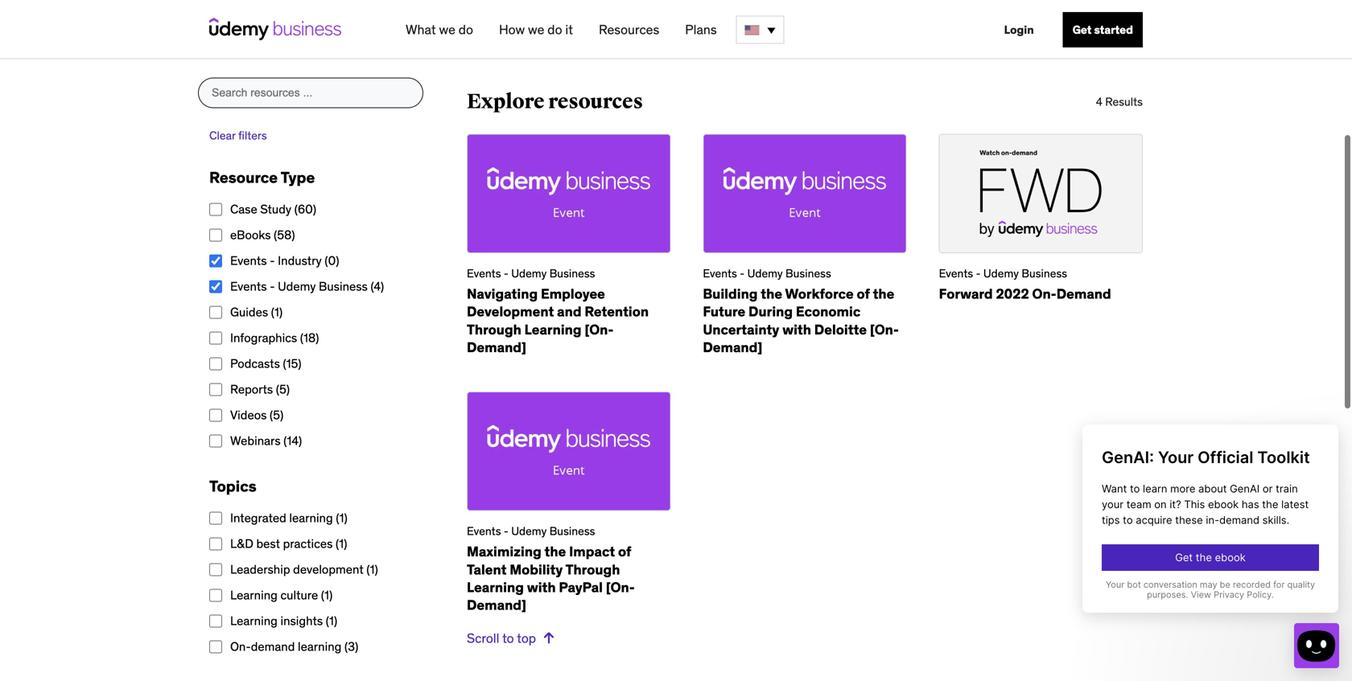 Task type: vqa. For each thing, say whether or not it's contained in the screenshot.
culture
yes



Task type: describe. For each thing, give the bounding box(es) containing it.
industry
[[278, 253, 322, 268]]

demand
[[1057, 285, 1112, 303]]

events - udemy business building the workforce of the future during economic uncertainty with deloitte [on- demand]
[[703, 267, 899, 356]]

- left industry
[[270, 253, 275, 268]]

learning inside events - udemy business maximizing the impact of talent mobility through learning with paypal [on- demand]
[[467, 579, 524, 597]]

explore
[[467, 89, 545, 114]]

l&d best practices (1)
[[230, 536, 347, 552]]

to
[[502, 631, 514, 647]]

resources button
[[593, 15, 666, 44]]

started
[[1095, 23, 1134, 37]]

podcasts (15)
[[230, 356, 302, 371]]

events down ebooks
[[230, 253, 267, 268]]

events - industry (0)
[[230, 253, 339, 268]]

Events - Udemy Business (4) checkbox
[[209, 281, 222, 294]]

mobility
[[510, 561, 563, 579]]

forward 2022 on-demand link
[[939, 285, 1112, 303]]

events for maximizing the impact of talent mobility through learning with paypal [on- demand]
[[467, 525, 501, 539]]

insights
[[281, 614, 323, 629]]

integrated learning (1)
[[230, 511, 348, 526]]

(4)
[[371, 279, 384, 294]]

videos (5)
[[230, 408, 284, 423]]

- down events - industry (0)
[[270, 279, 275, 294]]

during
[[749, 303, 793, 321]]

Webinars (14) checkbox
[[209, 435, 222, 448]]

reports
[[230, 382, 273, 397]]

how we do it button
[[493, 15, 580, 44]]

paypal
[[559, 579, 603, 597]]

guides (1)
[[230, 305, 283, 320]]

- for maximizing the impact of talent mobility through learning with paypal [on- demand]
[[504, 525, 509, 539]]

scroll to top link
[[467, 618, 554, 660]]

learning culture (1)
[[230, 588, 333, 603]]

events for navigating employee development and retention through learning [on- demand]
[[467, 267, 501, 281]]

(58)
[[274, 227, 295, 243]]

infographics (18)
[[230, 330, 319, 346]]

topics
[[209, 477, 257, 496]]

development
[[467, 303, 554, 321]]

(18)
[[300, 330, 319, 346]]

(1) for insights
[[326, 614, 337, 629]]

how we do it
[[499, 21, 573, 38]]

future
[[703, 303, 746, 321]]

business for maximizing
[[550, 525, 595, 539]]

reports (5)
[[230, 382, 290, 397]]

0 horizontal spatial on-
[[230, 640, 251, 655]]

webinars (14)
[[230, 433, 302, 449]]

the for building the workforce of the future during economic uncertainty with deloitte [on- demand]
[[761, 285, 783, 303]]

case
[[230, 202, 257, 217]]

through inside events - udemy business navigating employee development and retention through learning [on- demand]
[[467, 321, 522, 338]]

of for workforce
[[857, 285, 870, 303]]

videos
[[230, 408, 267, 423]]

(5) for reports (5)
[[276, 382, 290, 397]]

login button
[[995, 12, 1044, 47]]

plans button
[[679, 15, 724, 44]]

maximizing
[[467, 544, 542, 561]]

through inside events - udemy business maximizing the impact of talent mobility through learning with paypal [on- demand]
[[566, 561, 620, 579]]

1 vertical spatial learning
[[298, 640, 342, 655]]

impact
[[569, 544, 615, 561]]

scroll
[[467, 631, 500, 647]]

get started link
[[1063, 12, 1143, 47]]

learning down leadership
[[230, 588, 278, 603]]

events for building the workforce of the future during economic uncertainty with deloitte [on- demand]
[[703, 267, 737, 281]]

events - udemy business maximizing the impact of talent mobility through learning with paypal [on- demand]
[[467, 525, 635, 614]]

how
[[499, 21, 525, 38]]

ebooks (58)
[[230, 227, 295, 243]]

4
[[1096, 94, 1103, 109]]

Videos (5) checkbox
[[209, 409, 222, 422]]

navigating
[[467, 285, 538, 303]]

economic
[[796, 303, 861, 321]]

leadership
[[230, 562, 290, 578]]

deloitte
[[815, 321, 867, 338]]

L&D best practices (1) checkbox
[[209, 538, 222, 551]]

(14)
[[284, 433, 302, 449]]

(0)
[[325, 253, 339, 268]]

we for what
[[439, 21, 456, 38]]

events - udemy business (4)
[[230, 279, 384, 294]]

clear filters link
[[209, 128, 267, 143]]

Learning culture (1) checkbox
[[209, 590, 222, 603]]

(60)
[[294, 202, 316, 217]]

type
[[281, 168, 315, 187]]

filters
[[238, 128, 267, 143]]

(15)
[[283, 356, 302, 371]]

business for forward
[[1022, 267, 1068, 281]]

Integrated learning (1) checkbox
[[209, 513, 222, 525]]

[on- inside events - udemy business maximizing the impact of talent mobility through learning with paypal [on- demand]
[[606, 579, 635, 597]]

results
[[1106, 94, 1143, 109]]

talent
[[467, 561, 507, 579]]

Infographics (18) checkbox
[[209, 332, 222, 345]]

udemy for forward
[[984, 267, 1019, 281]]

learning inside events - udemy business navigating employee development and retention through learning [on- demand]
[[525, 321, 582, 338]]

resources
[[549, 89, 643, 114]]

udemy business image
[[209, 18, 341, 40]]



Task type: locate. For each thing, give the bounding box(es) containing it.
1 do from the left
[[459, 21, 473, 38]]

Learning insights (1) checkbox
[[209, 616, 222, 628]]

0 vertical spatial with
[[783, 321, 812, 338]]

- inside events - udemy business building the workforce of the future during economic uncertainty with deloitte [on- demand]
[[740, 267, 745, 281]]

1 vertical spatial with
[[527, 579, 556, 597]]

Case Study (60) checkbox
[[209, 203, 222, 216]]

[on- right deloitte
[[870, 321, 899, 338]]

(1) for culture
[[321, 588, 333, 603]]

business for building
[[786, 267, 831, 281]]

0 vertical spatial learning
[[289, 511, 333, 526]]

0 horizontal spatial do
[[459, 21, 473, 38]]

culture
[[281, 588, 318, 603]]

eBooks (58) checkbox
[[209, 229, 222, 242]]

get
[[1073, 23, 1092, 37]]

udemy for building
[[748, 267, 783, 281]]

learning down talent
[[467, 579, 524, 597]]

on- inside events - udemy business forward 2022 on-demand
[[1033, 285, 1057, 303]]

(5) for videos (5)
[[270, 408, 284, 423]]

- for forward 2022 on-demand
[[976, 267, 981, 281]]

top
[[517, 631, 536, 647]]

the right workforce
[[873, 285, 895, 303]]

udemy up maximizing
[[511, 525, 547, 539]]

business up workforce
[[786, 267, 831, 281]]

of up economic
[[857, 285, 870, 303]]

we inside dropdown button
[[439, 21, 456, 38]]

on-demand learning (3)
[[230, 640, 358, 655]]

building the workforce of the future during economic uncertainty with deloitte [on- demand] link
[[703, 285, 899, 356]]

what we do button
[[399, 15, 480, 44]]

0 horizontal spatial through
[[467, 321, 522, 338]]

1 horizontal spatial we
[[528, 21, 545, 38]]

1 horizontal spatial with
[[783, 321, 812, 338]]

Podcasts (15) checkbox
[[209, 358, 222, 371]]

of
[[857, 285, 870, 303], [618, 544, 631, 561]]

0 horizontal spatial the
[[545, 544, 566, 561]]

ebooks
[[230, 227, 271, 243]]

udemy for (4)
[[278, 279, 316, 294]]

Guides (1) checkbox
[[209, 306, 222, 319]]

plans
[[685, 21, 717, 38]]

[on- right paypal
[[606, 579, 635, 597]]

business up forward 2022 on-demand link
[[1022, 267, 1068, 281]]

do
[[459, 21, 473, 38], [548, 21, 562, 38]]

the up mobility
[[545, 544, 566, 561]]

through down impact
[[566, 561, 620, 579]]

webinars
[[230, 433, 281, 449]]

- up forward
[[976, 267, 981, 281]]

events - udemy business forward 2022 on-demand
[[939, 267, 1112, 303]]

udemy inside events - udemy business forward 2022 on-demand
[[984, 267, 1019, 281]]

events - udemy business navigating employee development and retention through learning [on- demand]
[[467, 267, 649, 356]]

with inside events - udemy business building the workforce of the future during economic uncertainty with deloitte [on- demand]
[[783, 321, 812, 338]]

(1) for development
[[367, 562, 378, 578]]

practices
[[283, 536, 333, 552]]

Leadership development (1) checkbox
[[209, 564, 222, 577]]

integrated
[[230, 511, 286, 526]]

udemy for maximizing
[[511, 525, 547, 539]]

business
[[550, 267, 595, 281], [786, 267, 831, 281], [1022, 267, 1068, 281], [319, 279, 368, 294], [550, 525, 595, 539]]

-
[[270, 253, 275, 268], [504, 267, 509, 281], [740, 267, 745, 281], [976, 267, 981, 281], [270, 279, 275, 294], [504, 525, 509, 539]]

1 horizontal spatial through
[[566, 561, 620, 579]]

learning
[[525, 321, 582, 338], [467, 579, 524, 597], [230, 588, 278, 603], [230, 614, 278, 629]]

business inside events - udemy business building the workforce of the future during economic uncertainty with deloitte [on- demand]
[[786, 267, 831, 281]]

we inside popup button
[[528, 21, 545, 38]]

events up navigating
[[467, 267, 501, 281]]

- inside events - udemy business forward 2022 on-demand
[[976, 267, 981, 281]]

uncertainty
[[703, 321, 780, 338]]

4 results
[[1096, 94, 1143, 109]]

learning insights (1)
[[230, 614, 337, 629]]

0 vertical spatial through
[[467, 321, 522, 338]]

learning down insights
[[298, 640, 342, 655]]

udemy for navigating
[[511, 267, 547, 281]]

1 horizontal spatial of
[[857, 285, 870, 303]]

demand
[[251, 640, 295, 655]]

clear
[[209, 128, 236, 143]]

the
[[761, 285, 783, 303], [873, 285, 895, 303], [545, 544, 566, 561]]

we right what
[[439, 21, 456, 38]]

scroll to top
[[467, 631, 536, 647]]

0 vertical spatial (5)
[[276, 382, 290, 397]]

udemy inside events - udemy business building the workforce of the future during economic uncertainty with deloitte [on- demand]
[[748, 267, 783, 281]]

forward
[[939, 285, 993, 303]]

udemy down industry
[[278, 279, 316, 294]]

(5)
[[276, 382, 290, 397], [270, 408, 284, 423]]

0 vertical spatial on-
[[1033, 285, 1057, 303]]

development
[[293, 562, 364, 578]]

l&d
[[230, 536, 253, 552]]

navigating employee development and retention through learning [on- demand] link
[[467, 285, 649, 356]]

on-
[[1033, 285, 1057, 303], [230, 640, 251, 655]]

workforce
[[785, 285, 854, 303]]

1 we from the left
[[439, 21, 456, 38]]

events inside events - udemy business maximizing the impact of talent mobility through learning with paypal [on- demand]
[[467, 525, 501, 539]]

1 vertical spatial through
[[566, 561, 620, 579]]

- up building
[[740, 267, 745, 281]]

leadership development (1)
[[230, 562, 378, 578]]

events up 'guides'
[[230, 279, 267, 294]]

employee
[[541, 285, 605, 303]]

login
[[1004, 23, 1034, 37]]

events inside events - udemy business navigating employee development and retention through learning [on- demand]
[[467, 267, 501, 281]]

guides
[[230, 305, 268, 320]]

on- right "2022"
[[1033, 285, 1057, 303]]

Search resources ... text field
[[198, 78, 423, 108]]

resource
[[209, 168, 278, 187]]

with inside events - udemy business maximizing the impact of talent mobility through learning with paypal [on- demand]
[[527, 579, 556, 597]]

[on- down the retention
[[585, 321, 614, 338]]

building
[[703, 285, 758, 303]]

2 we from the left
[[528, 21, 545, 38]]

what we do
[[406, 21, 473, 38]]

Reports (5) checkbox
[[209, 384, 222, 397]]

what
[[406, 21, 436, 38]]

infographics
[[230, 330, 297, 346]]

we right how
[[528, 21, 545, 38]]

events inside events - udemy business building the workforce of the future during economic uncertainty with deloitte [on- demand]
[[703, 267, 737, 281]]

explore resources
[[467, 89, 643, 114]]

0 vertical spatial of
[[857, 285, 870, 303]]

1 horizontal spatial do
[[548, 21, 562, 38]]

do inside dropdown button
[[459, 21, 473, 38]]

do right what
[[459, 21, 473, 38]]

the for maximizing the impact of talent mobility through learning with paypal [on- demand]
[[545, 544, 566, 561]]

- up maximizing
[[504, 525, 509, 539]]

0 horizontal spatial we
[[439, 21, 456, 38]]

business inside events - udemy business maximizing the impact of talent mobility through learning with paypal [on- demand]
[[550, 525, 595, 539]]

we
[[439, 21, 456, 38], [528, 21, 545, 38]]

retention
[[585, 303, 649, 321]]

do for what we do
[[459, 21, 473, 38]]

demand] inside events - udemy business maximizing the impact of talent mobility through learning with paypal [on- demand]
[[467, 597, 527, 614]]

2 do from the left
[[548, 21, 562, 38]]

- for building the workforce of the future during economic uncertainty with deloitte [on- demand]
[[740, 267, 745, 281]]

udemy
[[511, 267, 547, 281], [748, 267, 783, 281], [984, 267, 1019, 281], [278, 279, 316, 294], [511, 525, 547, 539]]

1 vertical spatial of
[[618, 544, 631, 561]]

- for navigating employee development and retention through learning [on- demand]
[[504, 267, 509, 281]]

On-demand learning (3) checkbox
[[209, 641, 222, 654]]

learning
[[289, 511, 333, 526], [298, 640, 342, 655]]

through down development
[[467, 321, 522, 338]]

resource type
[[209, 168, 315, 187]]

events up maximizing
[[467, 525, 501, 539]]

udemy up navigating
[[511, 267, 547, 281]]

business up impact
[[550, 525, 595, 539]]

demand] inside events - udemy business building the workforce of the future during economic uncertainty with deloitte [on- demand]
[[703, 339, 763, 356]]

udemy inside events - udemy business maximizing the impact of talent mobility through learning with paypal [on- demand]
[[511, 525, 547, 539]]

udemy up "2022"
[[984, 267, 1019, 281]]

do inside popup button
[[548, 21, 562, 38]]

demand]
[[467, 339, 527, 356], [703, 339, 763, 356], [467, 597, 527, 614]]

(1) for learning
[[336, 511, 348, 526]]

- inside events - udemy business maximizing the impact of talent mobility through learning with paypal [on- demand]
[[504, 525, 509, 539]]

of inside events - udemy business building the workforce of the future during economic uncertainty with deloitte [on- demand]
[[857, 285, 870, 303]]

the inside events - udemy business maximizing the impact of talent mobility through learning with paypal [on- demand]
[[545, 544, 566, 561]]

demand] up scroll to top
[[467, 597, 527, 614]]

1 vertical spatial on-
[[230, 640, 251, 655]]

Events - Industry (0) checkbox
[[209, 255, 222, 268]]

1 vertical spatial (5)
[[270, 408, 284, 423]]

get started
[[1073, 23, 1134, 37]]

- up navigating
[[504, 267, 509, 281]]

demand] inside events - udemy business navigating employee development and retention through learning [on- demand]
[[467, 339, 527, 356]]

udemy up during
[[748, 267, 783, 281]]

business up the employee
[[550, 267, 595, 281]]

(1)
[[271, 305, 283, 320], [336, 511, 348, 526], [336, 536, 347, 552], [367, 562, 378, 578], [321, 588, 333, 603], [326, 614, 337, 629]]

of inside events - udemy business maximizing the impact of talent mobility through learning with paypal [on- demand]
[[618, 544, 631, 561]]

2022
[[996, 285, 1029, 303]]

- inside events - udemy business navigating employee development and retention through learning [on- demand]
[[504, 267, 509, 281]]

events up building
[[703, 267, 737, 281]]

menu navigation
[[393, 0, 1143, 60]]

events
[[230, 253, 267, 268], [467, 267, 501, 281], [703, 267, 737, 281], [939, 267, 974, 281], [230, 279, 267, 294], [467, 525, 501, 539]]

events up forward
[[939, 267, 974, 281]]

through
[[467, 321, 522, 338], [566, 561, 620, 579]]

of for impact
[[618, 544, 631, 561]]

0 horizontal spatial of
[[618, 544, 631, 561]]

with
[[783, 321, 812, 338], [527, 579, 556, 597]]

demand] down the uncertainty
[[703, 339, 763, 356]]

business inside events - udemy business navigating employee development and retention through learning [on- demand]
[[550, 267, 595, 281]]

on- right on-demand learning (3) option
[[230, 640, 251, 655]]

best
[[256, 536, 280, 552]]

(5) up webinars (14)
[[270, 408, 284, 423]]

[on- inside events - udemy business navigating employee development and retention through learning [on- demand]
[[585, 321, 614, 338]]

maximizing the impact of talent mobility through learning with paypal [on- demand] link
[[467, 544, 635, 614]]

1 horizontal spatial on-
[[1033, 285, 1057, 303]]

learning up practices
[[289, 511, 333, 526]]

and
[[557, 303, 582, 321]]

[on- inside events - udemy business building the workforce of the future during economic uncertainty with deloitte [on- demand]
[[870, 321, 899, 338]]

learning up demand
[[230, 614, 278, 629]]

events inside events - udemy business forward 2022 on-demand
[[939, 267, 974, 281]]

with down during
[[783, 321, 812, 338]]

do for how we do it
[[548, 21, 562, 38]]

demand] down development
[[467, 339, 527, 356]]

0 horizontal spatial with
[[527, 579, 556, 597]]

business down "(0)"
[[319, 279, 368, 294]]

events for forward 2022 on-demand
[[939, 267, 974, 281]]

business for (4)
[[319, 279, 368, 294]]

(3)
[[345, 640, 358, 655]]

with down mobility
[[527, 579, 556, 597]]

business for navigating
[[550, 267, 595, 281]]

case study (60)
[[230, 202, 316, 217]]

business inside events - udemy business forward 2022 on-demand
[[1022, 267, 1068, 281]]

clear filters
[[209, 128, 267, 143]]

learning down and
[[525, 321, 582, 338]]

of right impact
[[618, 544, 631, 561]]

2 horizontal spatial the
[[873, 285, 895, 303]]

the up during
[[761, 285, 783, 303]]

we for how
[[528, 21, 545, 38]]

do left it
[[548, 21, 562, 38]]

udemy inside events - udemy business navigating employee development and retention through learning [on- demand]
[[511, 267, 547, 281]]

1 horizontal spatial the
[[761, 285, 783, 303]]

(5) down (15)
[[276, 382, 290, 397]]

podcasts
[[230, 356, 280, 371]]



